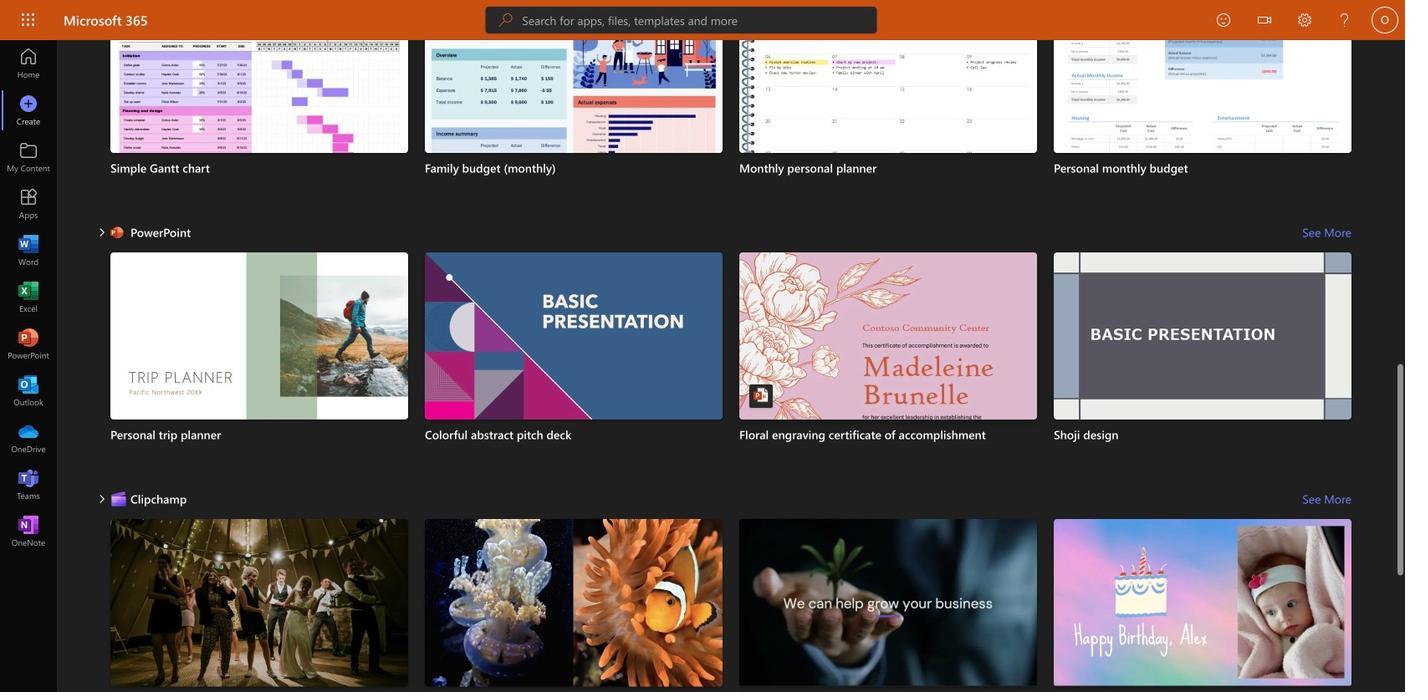 Task type: describe. For each thing, give the bounding box(es) containing it.
powerpoint image
[[20, 336, 37, 353]]

my content image
[[20, 149, 37, 166]]

colorful abstract pitch deck image
[[425, 252, 723, 420]]

onedrive image
[[20, 430, 37, 447]]

personal trip planner image
[[110, 252, 408, 420]]

simple gantt chart list item
[[110, 0, 408, 216]]

word image
[[20, 243, 37, 259]]

floral engraving certificate of accomplishment link element
[[739, 427, 1037, 443]]

family budget (monthly) image
[[425, 0, 723, 216]]

kid's birthday video image
[[1054, 519, 1352, 686]]

shoji design link element
[[1054, 427, 1352, 443]]

shoji design list item
[[1054, 252, 1352, 473]]

shoji design image
[[1054, 252, 1352, 420]]

wedding recap story image
[[110, 519, 408, 693]]

teams image
[[20, 477, 37, 494]]

outlook image
[[20, 383, 37, 400]]

personal monthly budget list item
[[1054, 0, 1352, 216]]

2 list from the top
[[110, 252, 1352, 483]]

apps image
[[20, 196, 37, 212]]

home image
[[20, 55, 37, 72]]

floral engraving certificate of accomplishment image
[[739, 252, 1037, 483]]

personal monthly budget image
[[1054, 0, 1352, 216]]

colorful abstract pitch deck link element
[[425, 427, 723, 443]]

family budget (monthly) list item
[[425, 0, 723, 216]]

3 list from the top
[[110, 519, 1352, 693]]



Task type: locate. For each thing, give the bounding box(es) containing it.
0 vertical spatial list
[[110, 0, 1352, 217]]

monthly personal planner image
[[739, 0, 1037, 217]]

create image
[[20, 102, 37, 119]]

monthly personal planner link element
[[739, 160, 1037, 176]]

excel image
[[20, 289, 37, 306]]

banner
[[0, 0, 1405, 43]]

2 vertical spatial list
[[110, 519, 1352, 693]]

personal monthly budget link element
[[1054, 160, 1352, 176]]

application
[[0, 0, 1405, 693]]

1 vertical spatial list
[[110, 252, 1352, 483]]

None search field
[[485, 7, 877, 33]]

family budget (monthly) link element
[[425, 160, 723, 176]]

list
[[110, 0, 1352, 217], [110, 252, 1352, 483], [110, 519, 1352, 693]]

powerpoint image
[[753, 387, 770, 403]]

personal trip planner link element
[[110, 427, 408, 443]]

Search box. Suggestions appear as you type. search field
[[522, 7, 877, 33]]

navigation
[[0, 40, 57, 555]]

personal trip planner list item
[[110, 252, 408, 473]]

floral engraving certificate of accomplishment list item
[[739, 252, 1037, 483]]

onenote image
[[20, 524, 37, 540]]

simple gantt chart link element
[[110, 160, 408, 176]]

1 list from the top
[[110, 0, 1352, 217]]

monthly personal planner list item
[[739, 0, 1037, 217]]

simple gantt chart image
[[110, 0, 408, 216]]

colorful abstract pitch deck list item
[[425, 252, 723, 473]]

split screen video image
[[425, 519, 723, 687]]

special business offer video image
[[739, 519, 1037, 687]]



Task type: vqa. For each thing, say whether or not it's contained in the screenshot.
Simple Gantt chart Link element in the left top of the page
yes



